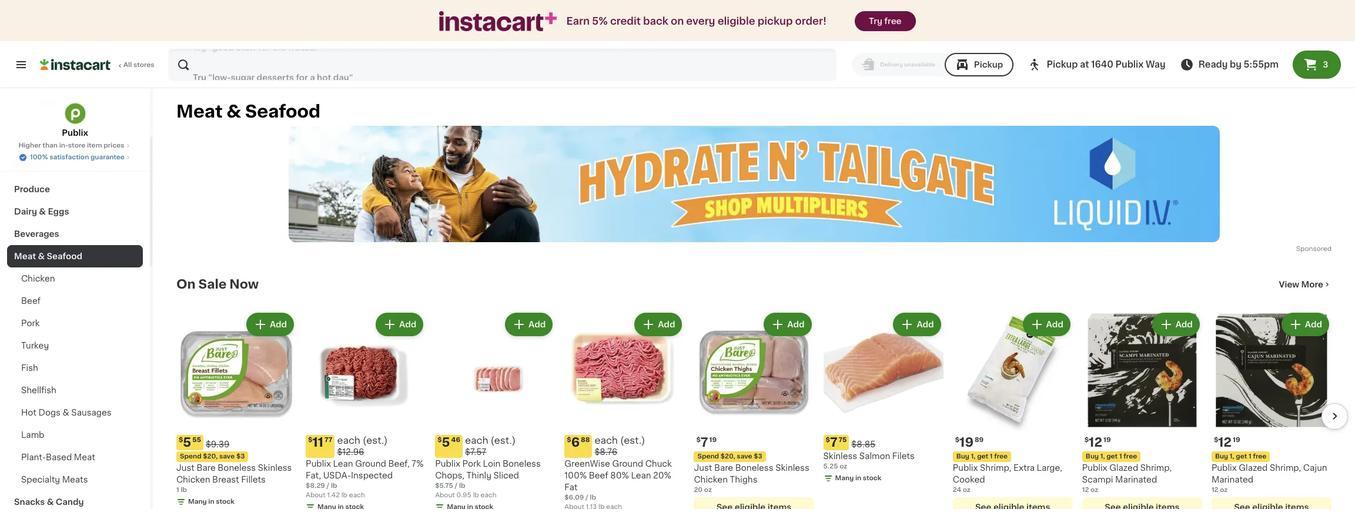 Task type: vqa. For each thing, say whether or not it's contained in the screenshot.
Help Center link
no



Task type: describe. For each thing, give the bounding box(es) containing it.
2 add button from the left
[[377, 314, 422, 335]]

& for snacks & candy link
[[47, 498, 54, 506]]

stores
[[133, 62, 154, 68]]

12 inside "publix glazed shrimp, cajun marinated 12 oz"
[[1212, 487, 1219, 493]]

fillets
[[241, 476, 266, 484]]

$ 7 75 $8.85 skinless salmon filets 5.25 oz
[[824, 436, 915, 470]]

19 left 89
[[960, 436, 974, 449]]

breast
[[212, 476, 239, 484]]

5:55pm
[[1244, 60, 1279, 69]]

hot dogs & sausages link
[[7, 402, 143, 424]]

add for 7th add button from right
[[529, 320, 546, 329]]

$ 12 19 for publix glazed shrimp, cajun marinated
[[1214, 436, 1241, 449]]

large,
[[1037, 464, 1063, 472]]

buy 1, get 1 free for publix glazed shrimp, cajun marinated
[[1215, 453, 1267, 460]]

save for just bare boneless skinless chicken breast fillets
[[219, 453, 235, 460]]

publix glazed shrimp, cajun marinated 12 oz
[[1212, 464, 1328, 493]]

ready
[[1199, 60, 1228, 69]]

100% inside the $ 6 88 each (est.) $8.76 greenwise ground chuck 100% beef 80% lean 20% fat $6.09 / lb
[[565, 471, 587, 480]]

just bare boneless skinless chicken breast fillets 1 lb
[[176, 464, 292, 493]]

than
[[43, 142, 58, 149]]

higher
[[19, 142, 41, 149]]

lb up the 0.95
[[459, 482, 465, 489]]

extra
[[1014, 464, 1035, 472]]

greenwise
[[565, 460, 610, 468]]

pickup at 1640 publix way button
[[1028, 48, 1166, 81]]

beef link
[[7, 290, 143, 312]]

(est.) for 11
[[363, 436, 388, 445]]

3 button
[[1293, 51, 1341, 79]]

5 for $ 5 55
[[183, 436, 191, 449]]

fish
[[21, 364, 38, 372]]

boneless for 20
[[735, 464, 774, 472]]

publix inside $ 5 46 each (est.) $7.57 publix pork loin boneless chops, thinly sliced $5.75 / lb about 0.95 lb each
[[435, 460, 460, 468]]

9 product group from the left
[[1212, 310, 1332, 509]]

by
[[1230, 60, 1242, 69]]

3 add button from the left
[[506, 314, 552, 335]]

get for publix shrimp, extra large, cooked
[[977, 453, 989, 460]]

snacks & candy
[[14, 498, 84, 506]]

19 for publix glazed shrimp, cajun marinated
[[1233, 437, 1241, 443]]

publix link
[[62, 102, 88, 139]]

1 inside just bare boneless skinless chicken breast fillets 1 lb
[[176, 487, 179, 493]]

cooked
[[953, 476, 985, 484]]

spend $20, save $3 for just bare boneless skinless chicken breast fillets
[[180, 453, 245, 460]]

lean inside $ 11 77 each (est.) $12.96 publix lean ground beef, 7% fat, usda-inspected $8.29 / lb about 1.42 lb each
[[333, 460, 353, 468]]

higher than in-store item prices link
[[19, 141, 131, 151]]

lamb
[[21, 431, 44, 439]]

$6.88 each (estimated) original price: $8.76 element
[[565, 435, 685, 458]]

1 for publix glazed shrimp, scampi marinated
[[1120, 453, 1122, 460]]

$20, for just bare boneless skinless chicken thighs
[[721, 453, 735, 460]]

6 add button from the left
[[895, 314, 940, 335]]

$11.77 each (estimated) original price: $12.96 element
[[306, 435, 426, 458]]

1 vertical spatial meat & seafood
[[14, 252, 82, 260]]

spend $20, save $3 for just bare boneless skinless chicken thighs
[[698, 453, 763, 460]]

0 horizontal spatial chicken
[[21, 275, 55, 283]]

0.95
[[457, 492, 471, 498]]

buy for publix shrimp, extra large, cooked
[[957, 453, 970, 460]]

skinless for 20
[[776, 464, 810, 472]]

lean inside the $ 6 88 each (est.) $8.76 greenwise ground chuck 100% beef 80% lean 20% fat $6.09 / lb
[[631, 471, 651, 480]]

add for 7th add button from the left
[[1046, 320, 1064, 329]]

6
[[571, 436, 580, 449]]

(est.) inside the $ 6 88 each (est.) $8.76 greenwise ground chuck 100% beef 80% lean 20% fat $6.09 / lb
[[620, 436, 645, 445]]

ready by 5:55pm
[[1199, 60, 1279, 69]]

$20, for just bare boneless skinless chicken breast fillets
[[203, 453, 218, 460]]

$5.55 original price: $9.39 element
[[176, 435, 296, 450]]

stock for 7
[[863, 475, 882, 482]]

skinless inside '$ 7 75 $8.85 skinless salmon filets 5.25 oz'
[[824, 452, 857, 460]]

beverages link
[[7, 223, 143, 245]]

3
[[1323, 61, 1329, 69]]

8 add button from the left
[[1154, 314, 1199, 335]]

instacart logo image
[[40, 58, 111, 72]]

filets
[[893, 452, 915, 460]]

on sale now
[[176, 278, 259, 290]]

add for 4th add button from right
[[917, 320, 934, 329]]

$ 19 89
[[955, 436, 984, 449]]

$ inside $ 5 55
[[179, 437, 183, 443]]

oz for publix shrimp, extra large, cooked
[[963, 487, 971, 493]]

$7.75 original price: $8.85 element
[[824, 435, 944, 450]]

100% satisfaction guarantee button
[[18, 151, 132, 162]]

shrimp, for publix glazed shrimp, scampi marinated
[[1141, 464, 1172, 472]]

usda-
[[323, 471, 351, 480]]

lists link
[[7, 91, 143, 115]]

about inside $ 11 77 each (est.) $12.96 publix lean ground beef, 7% fat, usda-inspected $8.29 / lb about 1.42 lb each
[[306, 492, 326, 498]]

glazed for scampi
[[1110, 464, 1139, 472]]

every
[[686, 16, 715, 26]]

20
[[694, 487, 703, 493]]

now
[[229, 278, 259, 290]]

boneless inside $ 5 46 each (est.) $7.57 publix pork loin boneless chops, thinly sliced $5.75 / lb about 0.95 lb each
[[503, 460, 541, 468]]

inspected
[[351, 471, 393, 480]]

pickup for pickup
[[974, 61, 1003, 69]]

46
[[451, 437, 460, 443]]

publix shrimp, extra large, cooked 24 oz
[[953, 464, 1063, 493]]

Search field
[[169, 49, 836, 80]]

oz for publix glazed shrimp, cajun marinated
[[1220, 487, 1228, 493]]

back
[[643, 16, 668, 26]]

shrimp, for publix glazed shrimp, cajun marinated
[[1270, 464, 1301, 472]]

5%
[[592, 16, 608, 26]]

20%
[[653, 471, 671, 480]]

1 product group from the left
[[176, 310, 296, 509]]

in for 7
[[856, 475, 862, 482]]

publix logo image
[[64, 102, 86, 125]]

at
[[1080, 60, 1089, 69]]

& for dairy & eggs link
[[39, 208, 46, 216]]

55
[[192, 437, 201, 443]]

12 inside publix glazed shrimp, scampi marinated 12 oz
[[1082, 487, 1089, 493]]

recipes link
[[7, 133, 143, 156]]

7%
[[412, 460, 424, 468]]

80%
[[611, 471, 629, 480]]

add for 8th add button from right
[[399, 320, 416, 329]]

each down the thinly
[[481, 492, 497, 498]]

plant-based meat
[[21, 453, 95, 462]]

lamb link
[[7, 424, 143, 446]]

77
[[325, 437, 332, 443]]

product group containing 11
[[306, 310, 426, 509]]

/ inside $ 11 77 each (est.) $12.96 publix lean ground beef, 7% fat, usda-inspected $8.29 / lb about 1.42 lb each
[[327, 482, 329, 489]]

marinated for publix glazed shrimp, cajun marinated
[[1212, 476, 1254, 484]]

many for 7
[[835, 475, 854, 482]]

thighs
[[730, 476, 758, 484]]

dairy
[[14, 208, 37, 216]]

sliced
[[494, 471, 519, 480]]

skinless for fillets
[[258, 464, 292, 472]]

dairy & eggs
[[14, 208, 69, 216]]

view
[[1279, 280, 1300, 289]]

on sale now link
[[176, 278, 259, 292]]

$6.09
[[565, 494, 584, 501]]

• sponsored: liquid i.v. hydrate n' tailgate. shop multipliers image
[[288, 126, 1220, 242]]

just for thighs
[[694, 464, 712, 472]]

9 $ from the left
[[1214, 437, 1219, 443]]

$3 for just bare boneless skinless chicken thighs
[[754, 453, 763, 460]]

& for meat & seafood link
[[38, 252, 45, 260]]

way
[[1146, 60, 1166, 69]]

pickup for pickup at 1640 publix way
[[1047, 60, 1078, 69]]

1, for publix glazed shrimp, scampi marinated
[[1101, 453, 1105, 460]]

$7.57
[[465, 448, 487, 456]]

19 for just bare boneless skinless chicken thighs
[[709, 437, 717, 443]]

publix inside "publix glazed shrimp, cajun marinated 12 oz"
[[1212, 464, 1237, 472]]

chicken link
[[7, 268, 143, 290]]

many in stock for bare
[[188, 499, 235, 505]]

bare for thighs
[[714, 464, 733, 472]]

hot dogs & sausages
[[21, 409, 111, 417]]

publix inside publix shrimp, extra large, cooked 24 oz
[[953, 464, 978, 472]]

produce
[[14, 185, 50, 193]]

pork inside pork link
[[21, 319, 40, 328]]

2 horizontal spatial meat
[[176, 103, 223, 120]]

1 horizontal spatial meat
[[74, 453, 95, 462]]

chops,
[[435, 471, 465, 480]]

7 for $ 7 19
[[701, 436, 708, 449]]

cajun
[[1304, 464, 1328, 472]]

about inside $ 5 46 each (est.) $7.57 publix pork loin boneless chops, thinly sliced $5.75 / lb about 0.95 lb each
[[435, 492, 455, 498]]

save for just bare boneless skinless chicken thighs
[[737, 453, 752, 460]]

buy for publix glazed shrimp, cajun marinated
[[1215, 453, 1229, 460]]

get for publix glazed shrimp, scampi marinated
[[1107, 453, 1118, 460]]

24
[[953, 487, 961, 493]]

ready by 5:55pm link
[[1180, 58, 1279, 72]]

8 $ from the left
[[1085, 437, 1089, 443]]

lb right 1.42
[[341, 492, 347, 498]]

add for second add button from the right
[[1176, 320, 1193, 329]]

$ inside $ 5 46 each (est.) $7.57 publix pork loin boneless chops, thinly sliced $5.75 / lb about 0.95 lb each
[[438, 437, 442, 443]]

$ 5 46 each (est.) $7.57 publix pork loin boneless chops, thinly sliced $5.75 / lb about 0.95 lb each
[[435, 436, 541, 498]]

publix inside $ 11 77 each (est.) $12.96 publix lean ground beef, 7% fat, usda-inspected $8.29 / lb about 1.42 lb each
[[306, 460, 331, 468]]

hot
[[21, 409, 36, 417]]

$8.29
[[306, 482, 325, 489]]

plant-
[[21, 453, 46, 462]]

try
[[869, 17, 883, 25]]



Task type: locate. For each thing, give the bounding box(es) containing it.
many for bare
[[188, 499, 207, 505]]

5 for $ 5 46 each (est.) $7.57 publix pork loin boneless chops, thinly sliced $5.75 / lb about 0.95 lb each
[[442, 436, 450, 449]]

buy 1, get 1 free down 89
[[957, 453, 1008, 460]]

get for publix glazed shrimp, cajun marinated
[[1236, 453, 1247, 460]]

0 vertical spatial in
[[856, 475, 862, 482]]

2 just from the left
[[694, 464, 712, 472]]

2 save from the left
[[737, 453, 752, 460]]

1 horizontal spatial /
[[455, 482, 458, 489]]

2 spend from the left
[[698, 453, 719, 460]]

2 horizontal spatial get
[[1236, 453, 1247, 460]]

chicken left breast
[[176, 476, 210, 484]]

free up publix shrimp, extra large, cooked 24 oz
[[994, 453, 1008, 460]]

$20, up thighs
[[721, 453, 735, 460]]

1 horizontal spatial in
[[856, 475, 862, 482]]

0 horizontal spatial $20,
[[203, 453, 218, 460]]

1 vertical spatial many
[[188, 499, 207, 505]]

0 horizontal spatial 7
[[701, 436, 708, 449]]

fish link
[[7, 357, 143, 379]]

in-
[[59, 142, 68, 149]]

1 buy from the left
[[957, 453, 970, 460]]

1 (est.) from the left
[[363, 436, 388, 445]]

lean up usda-
[[333, 460, 353, 468]]

each for 6
[[595, 436, 618, 445]]

spend for just bare boneless skinless chicken breast fillets
[[180, 453, 202, 460]]

12
[[1089, 436, 1103, 449], [1219, 436, 1232, 449], [1082, 487, 1089, 493], [1212, 487, 1219, 493]]

2 get from the left
[[1107, 453, 1118, 460]]

1 horizontal spatial skinless
[[776, 464, 810, 472]]

publix inside publix glazed shrimp, scampi marinated 12 oz
[[1082, 464, 1108, 472]]

chicken for 20
[[694, 476, 728, 484]]

lb down $ 5 55
[[181, 487, 187, 493]]

specialty meats
[[21, 476, 88, 484]]

5 add from the left
[[788, 320, 805, 329]]

skinless left 5.25
[[776, 464, 810, 472]]

pork down $7.57 at the bottom of the page
[[463, 460, 481, 468]]

just inside just bare boneless skinless chicken thighs 20 oz
[[694, 464, 712, 472]]

each
[[337, 436, 360, 445], [465, 436, 488, 445], [595, 436, 618, 445], [349, 492, 365, 498], [481, 492, 497, 498]]

(est.) inside $ 11 77 each (est.) $12.96 publix lean ground beef, 7% fat, usda-inspected $8.29 / lb about 1.42 lb each
[[363, 436, 388, 445]]

1, for publix glazed shrimp, cajun marinated
[[1230, 453, 1235, 460]]

higher than in-store item prices
[[19, 142, 124, 149]]

1 spend from the left
[[180, 453, 202, 460]]

3 shrimp, from the left
[[1270, 464, 1301, 472]]

beef
[[21, 297, 41, 305], [589, 471, 608, 480]]

0 horizontal spatial ground
[[355, 460, 386, 468]]

0 horizontal spatial in
[[208, 499, 214, 505]]

each up "$12.96"
[[337, 436, 360, 445]]

oz inside publix shrimp, extra large, cooked 24 oz
[[963, 487, 971, 493]]

19
[[960, 436, 974, 449], [709, 437, 717, 443], [1104, 437, 1111, 443], [1233, 437, 1241, 443]]

0 vertical spatial lean
[[333, 460, 353, 468]]

1 spend $20, save $3 from the left
[[180, 453, 245, 460]]

4 add from the left
[[658, 320, 675, 329]]

just inside just bare boneless skinless chicken breast fillets 1 lb
[[176, 464, 195, 472]]

$3 up just bare boneless skinless chicken thighs 20 oz
[[754, 453, 763, 460]]

in down '$ 7 75 $8.85 skinless salmon filets 5.25 oz'
[[856, 475, 862, 482]]

2 buy from the left
[[1086, 453, 1099, 460]]

0 horizontal spatial 1,
[[971, 453, 976, 460]]

each for 11
[[337, 436, 360, 445]]

salmon
[[860, 452, 890, 460]]

fat
[[565, 483, 578, 491]]

1 horizontal spatial 100%
[[565, 471, 587, 480]]

1 down $ 5 55
[[176, 487, 179, 493]]

each inside the $ 6 88 each (est.) $8.76 greenwise ground chuck 100% beef 80% lean 20% fat $6.09 / lb
[[595, 436, 618, 445]]

0 horizontal spatial save
[[219, 453, 235, 460]]

1 horizontal spatial marinated
[[1212, 476, 1254, 484]]

7 left 75
[[830, 436, 838, 449]]

just for breast
[[176, 464, 195, 472]]

7 add button from the left
[[1024, 314, 1069, 335]]

1 horizontal spatial spend $20, save $3
[[698, 453, 763, 460]]

1, up "publix glazed shrimp, cajun marinated 12 oz"
[[1230, 453, 1235, 460]]

shellfish
[[21, 386, 56, 395]]

snacks & candy link
[[7, 491, 143, 509]]

7
[[701, 436, 708, 449], [830, 436, 838, 449]]

prices
[[104, 142, 124, 149]]

publix
[[1116, 60, 1144, 69], [62, 129, 88, 137], [306, 460, 331, 468], [435, 460, 460, 468], [953, 464, 978, 472], [1082, 464, 1108, 472], [1212, 464, 1237, 472]]

many in stock down '$ 7 75 $8.85 skinless salmon filets 5.25 oz'
[[835, 475, 882, 482]]

2 horizontal spatial chicken
[[694, 476, 728, 484]]

ground inside the $ 6 88 each (est.) $8.76 greenwise ground chuck 100% beef 80% lean 20% fat $6.09 / lb
[[612, 460, 643, 468]]

1 vertical spatial 100%
[[565, 471, 587, 480]]

3 buy from the left
[[1215, 453, 1229, 460]]

1 glazed from the left
[[1110, 464, 1139, 472]]

spend down $ 7 19
[[698, 453, 719, 460]]

$12.96
[[337, 448, 364, 456]]

0 horizontal spatial (est.)
[[363, 436, 388, 445]]

(est.) up "$12.96"
[[363, 436, 388, 445]]

19 up "publix glazed shrimp, cajun marinated 12 oz"
[[1233, 437, 1241, 443]]

1, for publix shrimp, extra large, cooked
[[971, 453, 976, 460]]

lean down chuck
[[631, 471, 651, 480]]

1 horizontal spatial pickup
[[1047, 60, 1078, 69]]

oz inside "publix glazed shrimp, cajun marinated 12 oz"
[[1220, 487, 1228, 493]]

100% up the bogo
[[30, 154, 48, 161]]

lb right the $6.09
[[590, 494, 596, 501]]

2 vertical spatial meat
[[74, 453, 95, 462]]

spend $20, save $3 down $9.39
[[180, 453, 245, 460]]

1 buy 1, get 1 free from the left
[[957, 453, 1008, 460]]

sale
[[198, 278, 227, 290]]

1 horizontal spatial beef
[[589, 471, 608, 480]]

add for 6th add button from the right
[[658, 320, 675, 329]]

0 horizontal spatial $ 12 19
[[1085, 436, 1111, 449]]

2 horizontal spatial buy
[[1215, 453, 1229, 460]]

0 horizontal spatial just
[[176, 464, 195, 472]]

2 horizontal spatial shrimp,
[[1270, 464, 1301, 472]]

chicken for fillets
[[176, 476, 210, 484]]

each up $8.76 at the left bottom of page
[[595, 436, 618, 445]]

lb right the 0.95
[[473, 492, 479, 498]]

ground up inspected
[[355, 460, 386, 468]]

0 horizontal spatial $3
[[236, 453, 245, 460]]

3 product group from the left
[[435, 310, 555, 509]]

candy
[[56, 498, 84, 506]]

$ inside $ 7 19
[[696, 437, 701, 443]]

$ 6 88 each (est.) $8.76 greenwise ground chuck 100% beef 80% lean 20% fat $6.09 / lb
[[565, 436, 672, 501]]

7 add from the left
[[1046, 320, 1064, 329]]

bare
[[197, 464, 216, 472], [714, 464, 733, 472]]

lb inside just bare boneless skinless chicken breast fillets 1 lb
[[181, 487, 187, 493]]

chicken up 20
[[694, 476, 728, 484]]

7 inside '$ 7 75 $8.85 skinless salmon filets 5.25 oz'
[[830, 436, 838, 449]]

shrimp, inside "publix glazed shrimp, cajun marinated 12 oz"
[[1270, 464, 1301, 472]]

2 spend $20, save $3 from the left
[[698, 453, 763, 460]]

$8.76
[[595, 448, 617, 456]]

1 up "publix glazed shrimp, cajun marinated 12 oz"
[[1249, 453, 1252, 460]]

0 horizontal spatial /
[[327, 482, 329, 489]]

chicken inside just bare boneless skinless chicken thighs 20 oz
[[694, 476, 728, 484]]

1 horizontal spatial boneless
[[503, 460, 541, 468]]

beef down greenwise
[[589, 471, 608, 480]]

beef inside the $ 6 88 each (est.) $8.76 greenwise ground chuck 100% beef 80% lean 20% fat $6.09 / lb
[[589, 471, 608, 480]]

2 $ from the left
[[308, 437, 313, 443]]

0 vertical spatial meat & seafood
[[176, 103, 321, 120]]

3 $ from the left
[[438, 437, 442, 443]]

each up $7.57 at the bottom of the page
[[465, 436, 488, 445]]

1 horizontal spatial spend
[[698, 453, 719, 460]]

1 horizontal spatial $ 12 19
[[1214, 436, 1241, 449]]

1 horizontal spatial just
[[694, 464, 712, 472]]

2 horizontal spatial (est.)
[[620, 436, 645, 445]]

buy 1, get 1 free for publix glazed shrimp, scampi marinated
[[1086, 453, 1137, 460]]

8 product group from the left
[[1082, 310, 1202, 509]]

2 $20, from the left
[[721, 453, 735, 460]]

0 vertical spatial pork
[[21, 319, 40, 328]]

boneless up sliced
[[503, 460, 541, 468]]

1
[[990, 453, 993, 460], [1120, 453, 1122, 460], [1249, 453, 1252, 460], [176, 487, 179, 493]]

5 $ from the left
[[696, 437, 701, 443]]

5 product group from the left
[[694, 310, 814, 509]]

$3 down $5.55 original price: $9.39 element
[[236, 453, 245, 460]]

2 $3 from the left
[[754, 453, 763, 460]]

100% inside 100% satisfaction guarantee button
[[30, 154, 48, 161]]

pork link
[[7, 312, 143, 335]]

7 up 20
[[701, 436, 708, 449]]

1 horizontal spatial ground
[[612, 460, 643, 468]]

all stores
[[123, 62, 154, 68]]

3 get from the left
[[1236, 453, 1247, 460]]

0 horizontal spatial 100%
[[30, 154, 48, 161]]

service type group
[[852, 53, 1014, 76]]

product group containing 6
[[565, 310, 685, 509]]

2 $ 12 19 from the left
[[1214, 436, 1241, 449]]

1 horizontal spatial bare
[[714, 464, 733, 472]]

$
[[179, 437, 183, 443], [308, 437, 313, 443], [438, 437, 442, 443], [567, 437, 571, 443], [696, 437, 701, 443], [826, 437, 830, 443], [955, 437, 960, 443], [1085, 437, 1089, 443], [1214, 437, 1219, 443]]

1 vertical spatial seafood
[[47, 252, 82, 260]]

1 $3 from the left
[[236, 453, 245, 460]]

oz inside '$ 7 75 $8.85 skinless salmon filets 5.25 oz'
[[840, 463, 848, 470]]

boneless inside just bare boneless skinless chicken breast fillets 1 lb
[[218, 464, 256, 472]]

7 $ from the left
[[955, 437, 960, 443]]

1 horizontal spatial pork
[[463, 460, 481, 468]]

buy up "scampi"
[[1086, 453, 1099, 460]]

specialty
[[21, 476, 60, 484]]

1 get from the left
[[977, 453, 989, 460]]

1 7 from the left
[[701, 436, 708, 449]]

1 horizontal spatial glazed
[[1239, 464, 1268, 472]]

6 add from the left
[[917, 320, 934, 329]]

7 product group from the left
[[953, 310, 1073, 509]]

stock for bare
[[216, 499, 235, 505]]

pork inside $ 5 46 each (est.) $7.57 publix pork loin boneless chops, thinly sliced $5.75 / lb about 0.95 lb each
[[463, 460, 481, 468]]

8 add from the left
[[1176, 320, 1193, 329]]

glazed for cajun
[[1239, 464, 1268, 472]]

buy up "publix glazed shrimp, cajun marinated 12 oz"
[[1215, 453, 1229, 460]]

add for first add button
[[270, 320, 287, 329]]

spend down $ 5 55
[[180, 453, 202, 460]]

1 ground from the left
[[355, 460, 386, 468]]

chicken inside just bare boneless skinless chicken breast fillets 1 lb
[[176, 476, 210, 484]]

0 vertical spatial 100%
[[30, 154, 48, 161]]

meat & seafood
[[176, 103, 321, 120], [14, 252, 82, 260]]

buy for publix glazed shrimp, scampi marinated
[[1086, 453, 1099, 460]]

1 just from the left
[[176, 464, 195, 472]]

add
[[270, 320, 287, 329], [399, 320, 416, 329], [529, 320, 546, 329], [658, 320, 675, 329], [788, 320, 805, 329], [917, 320, 934, 329], [1046, 320, 1064, 329], [1176, 320, 1193, 329], [1305, 320, 1322, 329]]

1 for publix shrimp, extra large, cooked
[[990, 453, 993, 460]]

1 horizontal spatial (est.)
[[491, 436, 516, 445]]

5 left the 46
[[442, 436, 450, 449]]

order!
[[795, 16, 827, 26]]

(est.) inside $ 5 46 each (est.) $7.57 publix pork loin boneless chops, thinly sliced $5.75 / lb about 0.95 lb each
[[491, 436, 516, 445]]

bare up breast
[[197, 464, 216, 472]]

$ 11 77 each (est.) $12.96 publix lean ground beef, 7% fat, usda-inspected $8.29 / lb about 1.42 lb each
[[306, 436, 424, 498]]

boneless up breast
[[218, 464, 256, 472]]

0 vertical spatial many
[[835, 475, 854, 482]]

on
[[671, 16, 684, 26]]

0 vertical spatial seafood
[[245, 103, 321, 120]]

ground up 80%
[[612, 460, 643, 468]]

pork
[[21, 319, 40, 328], [463, 460, 481, 468]]

0 horizontal spatial glazed
[[1110, 464, 1139, 472]]

save down $9.39
[[219, 453, 235, 460]]

$3 for just bare boneless skinless chicken breast fillets
[[236, 453, 245, 460]]

$ 12 19 for publix glazed shrimp, scampi marinated
[[1085, 436, 1111, 449]]

0 horizontal spatial lean
[[333, 460, 353, 468]]

$ inside '$ 7 75 $8.85 skinless salmon filets 5.25 oz'
[[826, 437, 830, 443]]

each right 1.42
[[349, 492, 365, 498]]

1 vertical spatial stock
[[216, 499, 235, 505]]

shrimp, inside publix glazed shrimp, scampi marinated 12 oz
[[1141, 464, 1172, 472]]

many in stock
[[835, 475, 882, 482], [188, 499, 235, 505]]

1 vertical spatial many in stock
[[188, 499, 235, 505]]

pickup at 1640 publix way
[[1047, 60, 1166, 69]]

bogo
[[14, 163, 42, 171]]

lb up 1.42
[[331, 482, 337, 489]]

buy 1, get 1 free up publix glazed shrimp, scampi marinated 12 oz
[[1086, 453, 1137, 460]]

0 vertical spatial many in stock
[[835, 475, 882, 482]]

(est.) for 5
[[491, 436, 516, 445]]

1 horizontal spatial chicken
[[176, 476, 210, 484]]

credit
[[610, 16, 641, 26]]

stock down salmon
[[863, 475, 882, 482]]

marinated for publix glazed shrimp, scampi marinated
[[1116, 476, 1157, 484]]

/ inside the $ 6 88 each (est.) $8.76 greenwise ground chuck 100% beef 80% lean 20% fat $6.09 / lb
[[586, 494, 588, 501]]

$9.39
[[206, 441, 230, 449]]

1 add button from the left
[[247, 314, 293, 335]]

buy 1, get 1 free up "publix glazed shrimp, cajun marinated 12 oz"
[[1215, 453, 1267, 460]]

6 product group from the left
[[824, 310, 944, 486]]

0 horizontal spatial skinless
[[258, 464, 292, 472]]

product group containing 19
[[953, 310, 1073, 509]]

1 for publix glazed shrimp, cajun marinated
[[1249, 453, 1252, 460]]

11
[[313, 436, 323, 449]]

glazed inside "publix glazed shrimp, cajun marinated 12 oz"
[[1239, 464, 1268, 472]]

0 horizontal spatial 5
[[183, 436, 191, 449]]

0 vertical spatial meat
[[176, 103, 223, 120]]

boneless for fillets
[[218, 464, 256, 472]]

1 $20, from the left
[[203, 453, 218, 460]]

publix glazed shrimp, scampi marinated 12 oz
[[1082, 464, 1172, 493]]

1 horizontal spatial buy 1, get 1 free
[[1086, 453, 1137, 460]]

0 horizontal spatial seafood
[[47, 252, 82, 260]]

1 horizontal spatial 5
[[442, 436, 450, 449]]

spend for just bare boneless skinless chicken thighs
[[698, 453, 719, 460]]

1, up "scampi"
[[1101, 453, 1105, 460]]

1 horizontal spatial $20,
[[721, 453, 735, 460]]

glazed inside publix glazed shrimp, scampi marinated 12 oz
[[1110, 464, 1139, 472]]

get down 89
[[977, 453, 989, 460]]

each for 5
[[465, 436, 488, 445]]

7 for $ 7 75 $8.85 skinless salmon filets 5.25 oz
[[830, 436, 838, 449]]

1 horizontal spatial $3
[[754, 453, 763, 460]]

get up publix glazed shrimp, scampi marinated 12 oz
[[1107, 453, 1118, 460]]

bare for breast
[[197, 464, 216, 472]]

express icon image
[[440, 11, 557, 31]]

2 horizontal spatial buy 1, get 1 free
[[1215, 453, 1267, 460]]

1 horizontal spatial meat & seafood
[[176, 103, 321, 120]]

get up "publix glazed shrimp, cajun marinated 12 oz"
[[1236, 453, 1247, 460]]

bare inside just bare boneless skinless chicken thighs 20 oz
[[714, 464, 733, 472]]

2 7 from the left
[[830, 436, 838, 449]]

specialty meats link
[[7, 469, 143, 491]]

1 about from the left
[[306, 492, 326, 498]]

$ inside the $ 6 88 each (est.) $8.76 greenwise ground chuck 100% beef 80% lean 20% fat $6.09 / lb
[[567, 437, 571, 443]]

2 (est.) from the left
[[491, 436, 516, 445]]

1 horizontal spatial stock
[[863, 475, 882, 482]]

0 vertical spatial stock
[[863, 475, 882, 482]]

try free
[[869, 17, 902, 25]]

0 horizontal spatial meat & seafood
[[14, 252, 82, 260]]

$ 12 19 up "publix glazed shrimp, cajun marinated 12 oz"
[[1214, 436, 1241, 449]]

oz for publix glazed shrimp, scampi marinated
[[1091, 487, 1099, 493]]

1 horizontal spatial buy
[[1086, 453, 1099, 460]]

3 (est.) from the left
[[620, 436, 645, 445]]

19 up just bare boneless skinless chicken thighs 20 oz
[[709, 437, 717, 443]]

0 horizontal spatial meat
[[14, 252, 36, 260]]

lb inside the $ 6 88 each (est.) $8.76 greenwise ground chuck 100% beef 80% lean 20% fat $6.09 / lb
[[590, 494, 596, 501]]

about down $8.29
[[306, 492, 326, 498]]

free up publix glazed shrimp, scampi marinated 12 oz
[[1124, 453, 1137, 460]]

9 add from the left
[[1305, 320, 1322, 329]]

19 for publix glazed shrimp, scampi marinated
[[1104, 437, 1111, 443]]

just down $ 5 55
[[176, 464, 195, 472]]

0 vertical spatial beef
[[21, 297, 41, 305]]

pickup inside button
[[974, 61, 1003, 69]]

2 glazed from the left
[[1239, 464, 1268, 472]]

0 horizontal spatial boneless
[[218, 464, 256, 472]]

6 $ from the left
[[826, 437, 830, 443]]

in for bare
[[208, 499, 214, 505]]

1 vertical spatial in
[[208, 499, 214, 505]]

$ 12 19 up "scampi"
[[1085, 436, 1111, 449]]

0 horizontal spatial many
[[188, 499, 207, 505]]

loin
[[483, 460, 501, 468]]

in
[[856, 475, 862, 482], [208, 499, 214, 505]]

(est.)
[[363, 436, 388, 445], [491, 436, 516, 445], [620, 436, 645, 445]]

in down breast
[[208, 499, 214, 505]]

produce link
[[7, 178, 143, 201]]

1 horizontal spatial about
[[435, 492, 455, 498]]

store
[[68, 142, 85, 149]]

5 add button from the left
[[765, 314, 811, 335]]

100% satisfaction guarantee
[[30, 154, 125, 161]]

product group
[[176, 310, 296, 509], [306, 310, 426, 509], [435, 310, 555, 509], [565, 310, 685, 509], [694, 310, 814, 509], [824, 310, 944, 486], [953, 310, 1073, 509], [1082, 310, 1202, 509], [1212, 310, 1332, 509]]

1 5 from the left
[[183, 436, 191, 449]]

9 add button from the left
[[1283, 314, 1328, 335]]

add for ninth add button from left
[[1305, 320, 1322, 329]]

dogs
[[39, 409, 61, 417]]

None search field
[[168, 48, 837, 81]]

1 horizontal spatial 1,
[[1101, 453, 1105, 460]]

shrimp, inside publix shrimp, extra large, cooked 24 oz
[[980, 464, 1012, 472]]

0 horizontal spatial bare
[[197, 464, 216, 472]]

marinated
[[1116, 476, 1157, 484], [1212, 476, 1254, 484]]

skinless inside just bare boneless skinless chicken breast fillets 1 lb
[[258, 464, 292, 472]]

bare up thighs
[[714, 464, 733, 472]]

boneless up thighs
[[735, 464, 774, 472]]

1 $ from the left
[[179, 437, 183, 443]]

free right try
[[885, 17, 902, 25]]

add for 5th add button from the right
[[788, 320, 805, 329]]

4 add button from the left
[[636, 314, 681, 335]]

1 vertical spatial lean
[[631, 471, 651, 480]]

bare inside just bare boneless skinless chicken breast fillets 1 lb
[[197, 464, 216, 472]]

4 $ from the left
[[567, 437, 571, 443]]

1, down $ 19 89
[[971, 453, 976, 460]]

4 product group from the left
[[565, 310, 685, 509]]

more
[[1302, 280, 1324, 289]]

boneless
[[503, 460, 541, 468], [218, 464, 256, 472], [735, 464, 774, 472]]

spend $20, save $3 up thighs
[[698, 453, 763, 460]]

publix inside popup button
[[1116, 60, 1144, 69]]

skinless inside just bare boneless skinless chicken thighs 20 oz
[[776, 464, 810, 472]]

beverages
[[14, 230, 59, 238]]

1 $ 12 19 from the left
[[1085, 436, 1111, 449]]

marinated inside publix glazed shrimp, scampi marinated 12 oz
[[1116, 476, 1157, 484]]

1 up publix glazed shrimp, scampi marinated 12 oz
[[1120, 453, 1122, 460]]

1 horizontal spatial shrimp,
[[1141, 464, 1172, 472]]

pork up turkey
[[21, 319, 40, 328]]

stock down breast
[[216, 499, 235, 505]]

/ up 1.42
[[327, 482, 329, 489]]

5.25
[[824, 463, 838, 470]]

many in stock down breast
[[188, 499, 235, 505]]

0 horizontal spatial beef
[[21, 297, 41, 305]]

/ inside $ 5 46 each (est.) $7.57 publix pork loin boneless chops, thinly sliced $5.75 / lb about 0.95 lb each
[[455, 482, 458, 489]]

buy down $ 19 89
[[957, 453, 970, 460]]

free for publix shrimp, extra large, cooked
[[994, 453, 1008, 460]]

oz inside just bare boneless skinless chicken thighs 20 oz
[[704, 487, 712, 493]]

0 horizontal spatial pork
[[21, 319, 40, 328]]

2 5 from the left
[[442, 436, 450, 449]]

0 horizontal spatial shrimp,
[[980, 464, 1012, 472]]

/ right the $6.09
[[586, 494, 588, 501]]

skinless up fillets
[[258, 464, 292, 472]]

boneless inside just bare boneless skinless chicken thighs 20 oz
[[735, 464, 774, 472]]

3 add from the left
[[529, 320, 546, 329]]

0 horizontal spatial buy
[[957, 453, 970, 460]]

0 horizontal spatial get
[[977, 453, 989, 460]]

3 1, from the left
[[1230, 453, 1235, 460]]

2 about from the left
[[435, 492, 455, 498]]

2 horizontal spatial /
[[586, 494, 588, 501]]

2 horizontal spatial boneless
[[735, 464, 774, 472]]

(est.) up loin
[[491, 436, 516, 445]]

view more link
[[1279, 279, 1332, 290]]

free for publix glazed shrimp, cajun marinated
[[1253, 453, 1267, 460]]

3 buy 1, get 1 free from the left
[[1215, 453, 1267, 460]]

item carousel region
[[160, 306, 1348, 509]]

add button
[[247, 314, 293, 335], [377, 314, 422, 335], [506, 314, 552, 335], [636, 314, 681, 335], [765, 314, 811, 335], [895, 314, 940, 335], [1024, 314, 1069, 335], [1154, 314, 1199, 335], [1283, 314, 1328, 335]]

1 horizontal spatial lean
[[631, 471, 651, 480]]

spo
[[1296, 246, 1309, 252]]

0 horizontal spatial spend
[[180, 453, 202, 460]]

buy 1, get 1 free for publix shrimp, extra large, cooked
[[957, 453, 1008, 460]]

just up 20
[[694, 464, 712, 472]]

1 bare from the left
[[197, 464, 216, 472]]

turkey
[[21, 342, 49, 350]]

1 up publix shrimp, extra large, cooked 24 oz
[[990, 453, 993, 460]]

many in stock for 7
[[835, 475, 882, 482]]

about down $5.75 on the bottom left
[[435, 492, 455, 498]]

free for publix glazed shrimp, scampi marinated
[[1124, 453, 1137, 460]]

fat,
[[306, 471, 321, 480]]

2 marinated from the left
[[1212, 476, 1254, 484]]

2 buy 1, get 1 free from the left
[[1086, 453, 1137, 460]]

0 horizontal spatial about
[[306, 492, 326, 498]]

buy
[[957, 453, 970, 460], [1086, 453, 1099, 460], [1215, 453, 1229, 460]]

/ right $5.75 on the bottom left
[[455, 482, 458, 489]]

item
[[87, 142, 102, 149]]

save
[[219, 453, 235, 460], [737, 453, 752, 460]]

pickup inside popup button
[[1047, 60, 1078, 69]]

0 horizontal spatial marinated
[[1116, 476, 1157, 484]]

5 left '55'
[[183, 436, 191, 449]]

chuck
[[646, 460, 672, 468]]

1 shrimp, from the left
[[980, 464, 1012, 472]]

1 add from the left
[[270, 320, 287, 329]]

skinless up 5.25
[[824, 452, 857, 460]]

19 up "scampi"
[[1104, 437, 1111, 443]]

2 shrimp, from the left
[[1141, 464, 1172, 472]]

19 inside $ 7 19
[[709, 437, 717, 443]]

0 horizontal spatial buy 1, get 1 free
[[957, 453, 1008, 460]]

1 1, from the left
[[971, 453, 976, 460]]

1 vertical spatial pork
[[463, 460, 481, 468]]

oz inside publix glazed shrimp, scampi marinated 12 oz
[[1091, 487, 1099, 493]]

save up just bare boneless skinless chicken thighs 20 oz
[[737, 453, 752, 460]]

many down just bare boneless skinless chicken breast fillets 1 lb
[[188, 499, 207, 505]]

$ inside $ 19 89
[[955, 437, 960, 443]]

1 vertical spatial beef
[[589, 471, 608, 480]]

chicken down meat & seafood link
[[21, 275, 55, 283]]

1 vertical spatial meat
[[14, 252, 36, 260]]

pickup
[[758, 16, 793, 26]]

beef up turkey
[[21, 297, 41, 305]]

1 horizontal spatial seafood
[[245, 103, 321, 120]]

1 marinated from the left
[[1116, 476, 1157, 484]]

2 1, from the left
[[1101, 453, 1105, 460]]

2 product group from the left
[[306, 310, 426, 509]]

2 ground from the left
[[612, 460, 643, 468]]

meat
[[176, 103, 223, 120], [14, 252, 36, 260], [74, 453, 95, 462]]

1 save from the left
[[219, 453, 235, 460]]

1 horizontal spatial many
[[835, 475, 854, 482]]

$20, down $9.39
[[203, 453, 218, 460]]

1 horizontal spatial get
[[1107, 453, 1118, 460]]

&
[[227, 103, 241, 120], [39, 208, 46, 216], [38, 252, 45, 260], [63, 409, 69, 417], [47, 498, 54, 506]]

100% up fat
[[565, 471, 587, 480]]

1.42
[[327, 492, 340, 498]]

nsored
[[1309, 246, 1332, 252]]

marinated inside "publix glazed shrimp, cajun marinated 12 oz"
[[1212, 476, 1254, 484]]

free up "publix glazed shrimp, cajun marinated 12 oz"
[[1253, 453, 1267, 460]]

$5.46 each (estimated) original price: $7.57 element
[[435, 435, 555, 458]]

$ 7 19
[[696, 436, 717, 449]]

(est.) up 80%
[[620, 436, 645, 445]]

snacks
[[14, 498, 45, 506]]

lb
[[331, 482, 337, 489], [459, 482, 465, 489], [181, 487, 187, 493], [341, 492, 347, 498], [473, 492, 479, 498], [590, 494, 596, 501]]

2 horizontal spatial 1,
[[1230, 453, 1235, 460]]

5 inside $ 5 46 each (est.) $7.57 publix pork loin boneless chops, thinly sliced $5.75 / lb about 0.95 lb each
[[442, 436, 450, 449]]

1 horizontal spatial 7
[[830, 436, 838, 449]]

2 horizontal spatial skinless
[[824, 452, 857, 460]]

many down 5.25
[[835, 475, 854, 482]]

$ inside $ 11 77 each (est.) $12.96 publix lean ground beef, 7% fat, usda-inspected $8.29 / lb about 1.42 lb each
[[308, 437, 313, 443]]

ground inside $ 11 77 each (est.) $12.96 publix lean ground beef, 7% fat, usda-inspected $8.29 / lb about 1.42 lb each
[[355, 460, 386, 468]]

2 bare from the left
[[714, 464, 733, 472]]

2 add from the left
[[399, 320, 416, 329]]

$20,
[[203, 453, 218, 460], [721, 453, 735, 460]]

view more
[[1279, 280, 1324, 289]]



